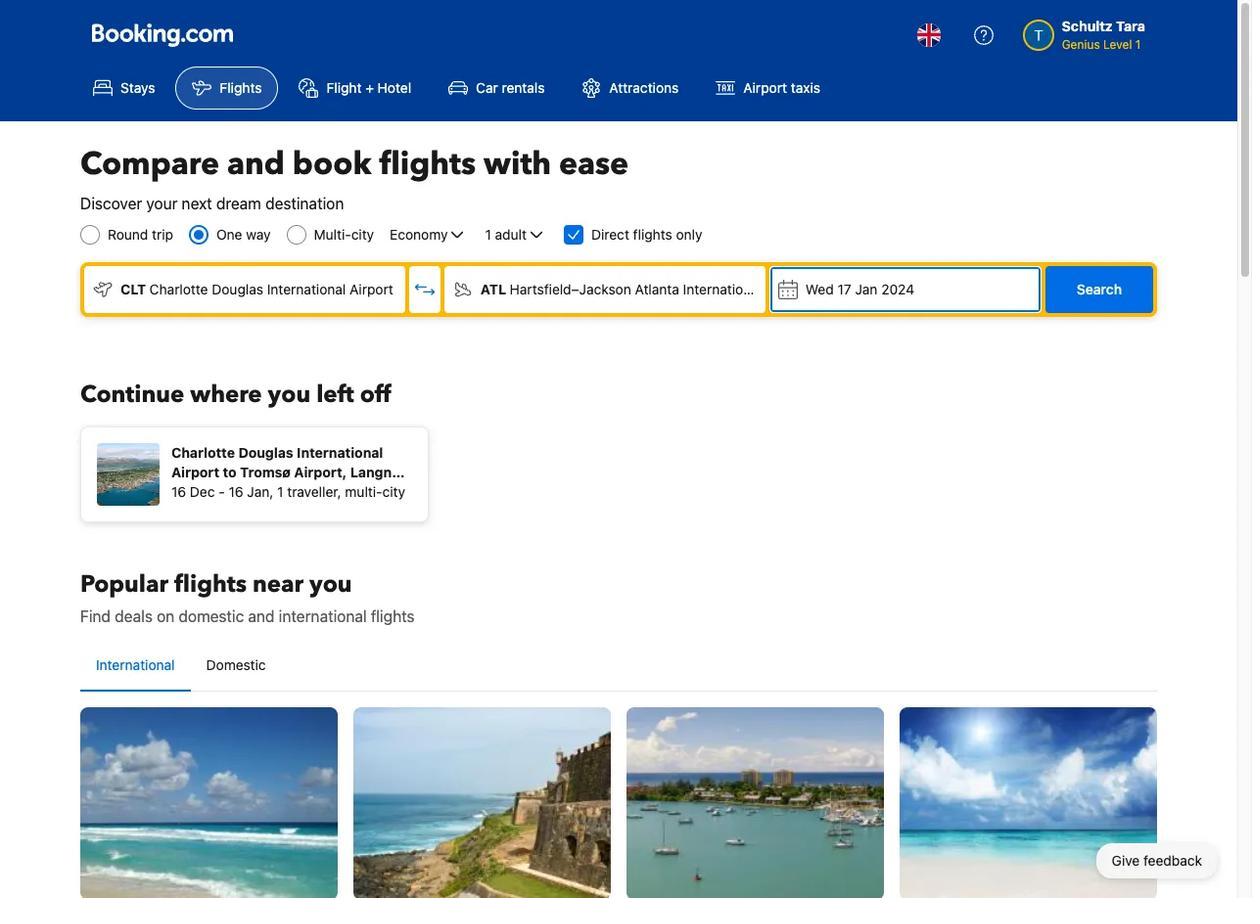 Task type: locate. For each thing, give the bounding box(es) containing it.
schultz
[[1062, 18, 1113, 34]]

0 horizontal spatial international
[[96, 657, 175, 674]]

1
[[1136, 37, 1141, 52], [485, 226, 491, 243], [277, 484, 283, 500]]

attractions link
[[565, 67, 695, 110]]

you inside "popular flights near you find deals on domestic and international flights"
[[309, 569, 352, 601]]

international down multi-
[[267, 281, 346, 298]]

traveller,
[[287, 484, 341, 500]]

atl hartsfield–jackson atlanta international airport
[[481, 281, 809, 298]]

you up international
[[309, 569, 352, 601]]

airport taxis link
[[699, 67, 837, 110]]

0 horizontal spatial 16
[[171, 484, 186, 500]]

1 vertical spatial and
[[248, 608, 275, 626]]

and inside "popular flights near you find deals on domestic and international flights"
[[248, 608, 275, 626]]

airport
[[743, 79, 787, 96], [350, 281, 393, 298], [766, 281, 809, 298]]

charlotte to montego bay image
[[627, 708, 884, 899]]

off
[[360, 379, 391, 411]]

direct flights only
[[591, 226, 702, 243]]

16 dec - 16 jan, 1 traveller, multi-city
[[171, 484, 405, 500]]

multi-city
[[314, 226, 374, 243]]

ease
[[559, 143, 629, 186]]

2 horizontal spatial 1
[[1136, 37, 1141, 52]]

where
[[190, 379, 262, 411]]

airport left 17
[[766, 281, 809, 298]]

16 right the -
[[229, 484, 243, 500]]

2 horizontal spatial international
[[683, 281, 762, 298]]

wed 17 jan 2024 button
[[769, 266, 1042, 313]]

0 horizontal spatial 1
[[277, 484, 283, 500]]

16 left the dec
[[171, 484, 186, 500]]

1 left adult
[[485, 226, 491, 243]]

17
[[838, 281, 851, 298]]

city right traveller, in the left bottom of the page
[[382, 484, 405, 500]]

next
[[182, 195, 212, 212]]

charlotte to punta cana image
[[900, 708, 1157, 899]]

airport for clt charlotte douglas international airport
[[350, 281, 393, 298]]

flights up economy at top left
[[379, 143, 476, 186]]

atl
[[481, 281, 506, 298]]

and down near at the left bottom
[[248, 608, 275, 626]]

flights link
[[176, 67, 278, 110]]

douglas
[[212, 281, 263, 298]]

1 horizontal spatial 1
[[485, 226, 491, 243]]

hartsfield–jackson
[[510, 281, 631, 298]]

flights left only
[[633, 226, 672, 243]]

1 right the jan,
[[277, 484, 283, 500]]

1 vertical spatial you
[[309, 569, 352, 601]]

left
[[316, 379, 354, 411]]

2024
[[881, 281, 915, 298]]

dec
[[190, 484, 215, 500]]

airport down multi-city
[[350, 281, 393, 298]]

way
[[246, 226, 271, 243]]

flights
[[379, 143, 476, 186], [633, 226, 672, 243], [174, 569, 247, 601], [371, 608, 415, 626]]

airport left taxis
[[743, 79, 787, 96]]

1 horizontal spatial 16
[[229, 484, 243, 500]]

1 horizontal spatial international
[[267, 281, 346, 298]]

flights right international
[[371, 608, 415, 626]]

stays link
[[76, 67, 172, 110]]

jan,
[[247, 484, 273, 500]]

airport inside "link"
[[743, 79, 787, 96]]

tab list containing international
[[80, 640, 1157, 693]]

0 vertical spatial city
[[351, 226, 374, 243]]

give
[[1112, 853, 1140, 869]]

give feedback
[[1112, 853, 1202, 869]]

city
[[351, 226, 374, 243], [382, 484, 405, 500]]

2 16 from the left
[[229, 484, 243, 500]]

16
[[171, 484, 186, 500], [229, 484, 243, 500]]

city left economy at top left
[[351, 226, 374, 243]]

taxis
[[791, 79, 820, 96]]

round trip
[[108, 226, 173, 243]]

compare and book flights with ease discover your next dream destination
[[80, 143, 629, 212]]

wed
[[805, 281, 834, 298]]

0 horizontal spatial city
[[351, 226, 374, 243]]

atlanta
[[635, 281, 679, 298]]

domestic
[[179, 608, 244, 626]]

2 vertical spatial 1
[[277, 484, 283, 500]]

schultz tara genius level 1
[[1062, 18, 1145, 52]]

genius
[[1062, 37, 1100, 52]]

international
[[267, 281, 346, 298], [683, 281, 762, 298], [96, 657, 175, 674]]

flights
[[220, 79, 262, 96]]

and
[[227, 143, 285, 186], [248, 608, 275, 626]]

booking.com logo image
[[92, 23, 233, 47], [92, 23, 233, 47]]

car
[[476, 79, 498, 96]]

economy
[[390, 226, 448, 243]]

0 vertical spatial and
[[227, 143, 285, 186]]

and up dream
[[227, 143, 285, 186]]

car rentals
[[476, 79, 545, 96]]

1 vertical spatial city
[[382, 484, 405, 500]]

tab list
[[80, 640, 1157, 693]]

flight + hotel
[[326, 79, 411, 96]]

1 down tara
[[1136, 37, 1141, 52]]

1 vertical spatial 1
[[485, 226, 491, 243]]

0 vertical spatial you
[[268, 379, 310, 411]]

clt
[[120, 281, 146, 298]]

you left the left
[[268, 379, 310, 411]]

trip
[[152, 226, 173, 243]]

one
[[216, 226, 242, 243]]

you
[[268, 379, 310, 411], [309, 569, 352, 601]]

clt charlotte douglas international airport
[[120, 281, 393, 298]]

+
[[365, 79, 374, 96]]

1 adult
[[485, 226, 527, 243]]

international down only
[[683, 281, 762, 298]]

find
[[80, 608, 111, 626]]

0 vertical spatial 1
[[1136, 37, 1141, 52]]

international down the deals
[[96, 657, 175, 674]]



Task type: vqa. For each thing, say whether or not it's contained in the screenshot.
10 April 2024 checkbox
no



Task type: describe. For each thing, give the bounding box(es) containing it.
attractions
[[609, 79, 679, 96]]

popular
[[80, 569, 168, 601]]

airport for atl hartsfield–jackson atlanta international airport
[[766, 281, 809, 298]]

charlotte to cancún image
[[80, 708, 338, 899]]

search
[[1077, 281, 1122, 298]]

charlotte to san juan image
[[353, 708, 611, 899]]

continue
[[80, 379, 184, 411]]

1 inside schultz tara genius level 1
[[1136, 37, 1141, 52]]

level
[[1103, 37, 1132, 52]]

international for douglas
[[267, 281, 346, 298]]

international for atlanta
[[683, 281, 762, 298]]

flights up domestic on the bottom left of the page
[[174, 569, 247, 601]]

adult
[[495, 226, 527, 243]]

direct
[[591, 226, 629, 243]]

discover
[[80, 195, 142, 212]]

continue where you left off
[[80, 379, 391, 411]]

destination
[[265, 195, 344, 212]]

only
[[676, 226, 702, 243]]

1 adult button
[[483, 223, 548, 247]]

1 16 from the left
[[171, 484, 186, 500]]

popular flights near you find deals on domestic and international flights
[[80, 569, 415, 626]]

international
[[279, 608, 367, 626]]

international inside 'button'
[[96, 657, 175, 674]]

-
[[219, 484, 225, 500]]

wed 17 jan 2024
[[805, 281, 915, 298]]

dream
[[216, 195, 261, 212]]

international button
[[80, 640, 190, 691]]

feedback
[[1144, 853, 1202, 869]]

your
[[146, 195, 178, 212]]

deals
[[115, 608, 153, 626]]

multi-
[[314, 226, 351, 243]]

rentals
[[502, 79, 545, 96]]

airport taxis
[[743, 79, 820, 96]]

and inside compare and book flights with ease discover your next dream destination
[[227, 143, 285, 186]]

multi-
[[345, 484, 382, 500]]

on
[[157, 608, 174, 626]]

with
[[484, 143, 551, 186]]

hotel
[[378, 79, 411, 96]]

domestic button
[[190, 640, 282, 691]]

domestic
[[206, 657, 266, 674]]

1 horizontal spatial city
[[382, 484, 405, 500]]

search button
[[1046, 266, 1153, 313]]

one way
[[216, 226, 271, 243]]

jan
[[855, 281, 878, 298]]

flight
[[326, 79, 362, 96]]

charlotte
[[149, 281, 208, 298]]

book
[[293, 143, 371, 186]]

flights inside compare and book flights with ease discover your next dream destination
[[379, 143, 476, 186]]

tara
[[1116, 18, 1145, 34]]

compare
[[80, 143, 219, 186]]

car rentals link
[[432, 67, 561, 110]]

near
[[253, 569, 304, 601]]

round
[[108, 226, 148, 243]]

stays
[[120, 79, 155, 96]]

1 inside 'popup button'
[[485, 226, 491, 243]]

give feedback button
[[1096, 844, 1218, 879]]

flight + hotel link
[[282, 67, 428, 110]]

16 dec - 16 jan, 1 traveller, multi-city link
[[97, 432, 424, 506]]



